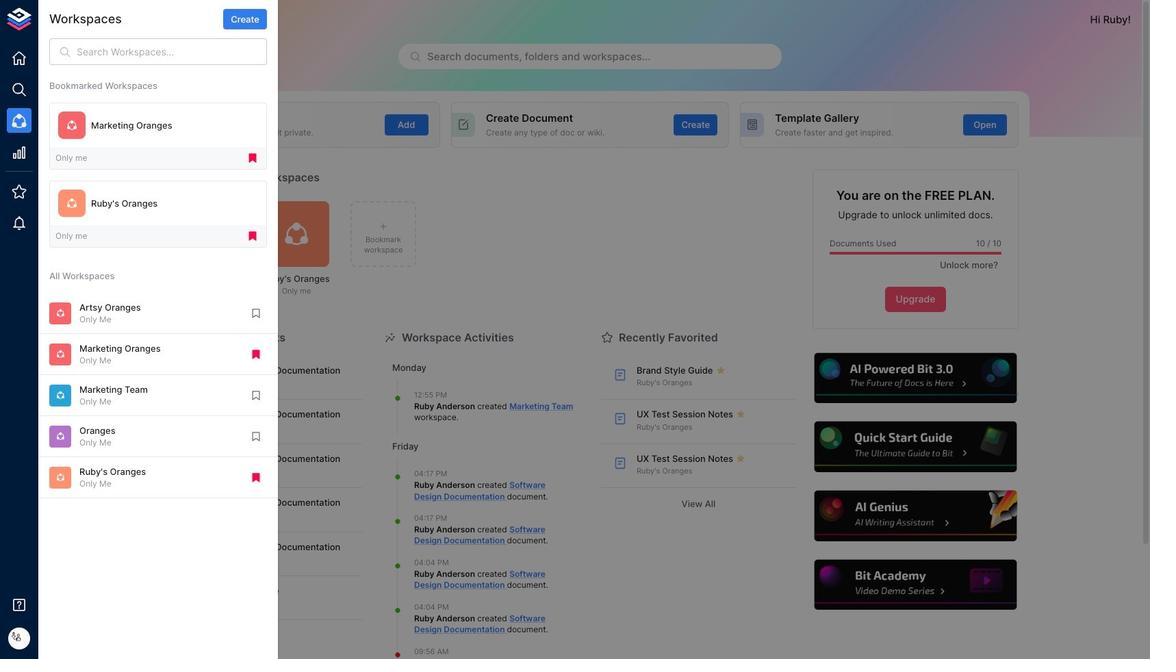 Task type: vqa. For each thing, say whether or not it's contained in the screenshot.
the left document
no



Task type: describe. For each thing, give the bounding box(es) containing it.
1 bookmark image from the top
[[250, 307, 262, 320]]

2 vertical spatial remove bookmark image
[[250, 348, 262, 361]]

4 help image from the top
[[813, 558, 1019, 612]]

0 vertical spatial remove bookmark image
[[246, 152, 259, 164]]

3 help image from the top
[[813, 489, 1019, 543]]

bookmark image
[[250, 430, 262, 443]]

1 help image from the top
[[813, 351, 1019, 405]]



Task type: locate. For each thing, give the bounding box(es) containing it.
1 vertical spatial bookmark image
[[250, 389, 262, 402]]

0 vertical spatial bookmark image
[[250, 307, 262, 320]]

remove bookmark image
[[246, 152, 259, 164], [246, 230, 259, 242], [250, 348, 262, 361]]

1 vertical spatial remove bookmark image
[[246, 230, 259, 242]]

bookmark image
[[250, 307, 262, 320], [250, 389, 262, 402]]

help image
[[813, 351, 1019, 405], [813, 420, 1019, 474], [813, 489, 1019, 543], [813, 558, 1019, 612]]

Search Workspaces... text field
[[77, 38, 267, 65]]

2 help image from the top
[[813, 420, 1019, 474]]

remove bookmark image
[[250, 472, 262, 484]]

2 bookmark image from the top
[[250, 389, 262, 402]]



